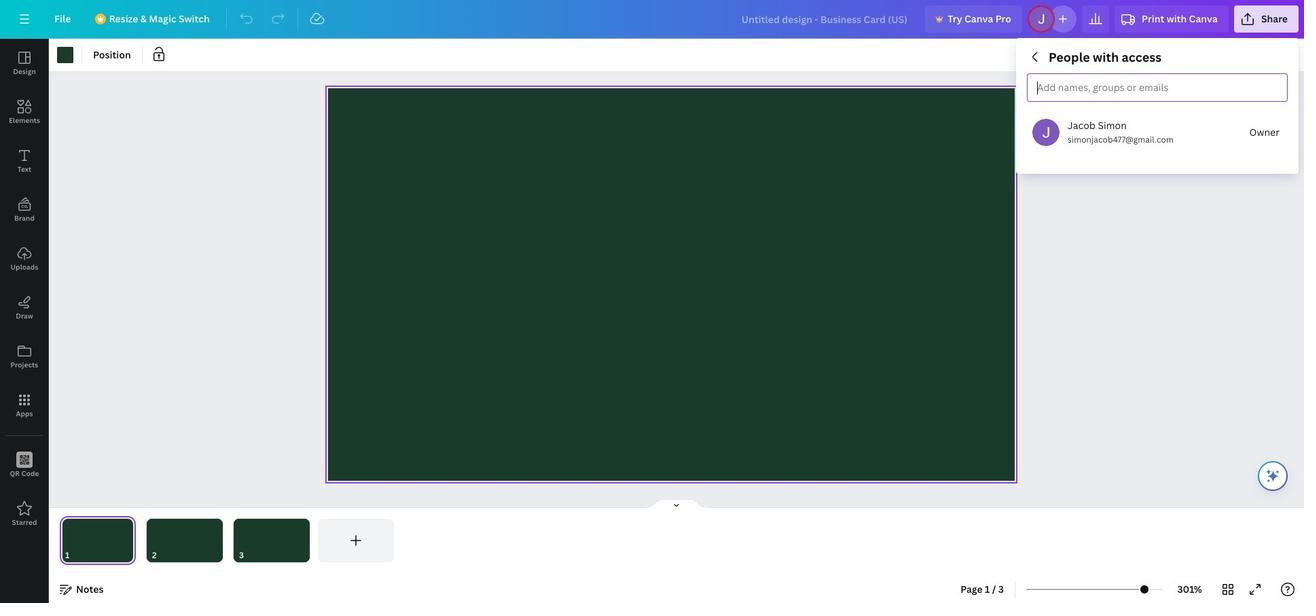 Task type: describe. For each thing, give the bounding box(es) containing it.
#1a3b29 image
[[57, 47, 73, 63]]

main menu bar
[[0, 0, 1305, 39]]

canva assistant image
[[1265, 468, 1281, 484]]

Design title text field
[[731, 5, 920, 33]]

hide pages image
[[644, 499, 709, 510]]

Zoom button
[[1168, 579, 1212, 601]]

Add names, groups or emails text field
[[1032, 78, 1169, 98]]

Page title text field
[[75, 549, 81, 563]]

page 1 image
[[60, 519, 136, 563]]



Task type: vqa. For each thing, say whether or not it's contained in the screenshot.
Torn Paper Banner With Space for Text image
no



Task type: locate. For each thing, give the bounding box(es) containing it.
side panel tab list
[[0, 39, 49, 539]]

group
[[1027, 49, 1288, 163]]



